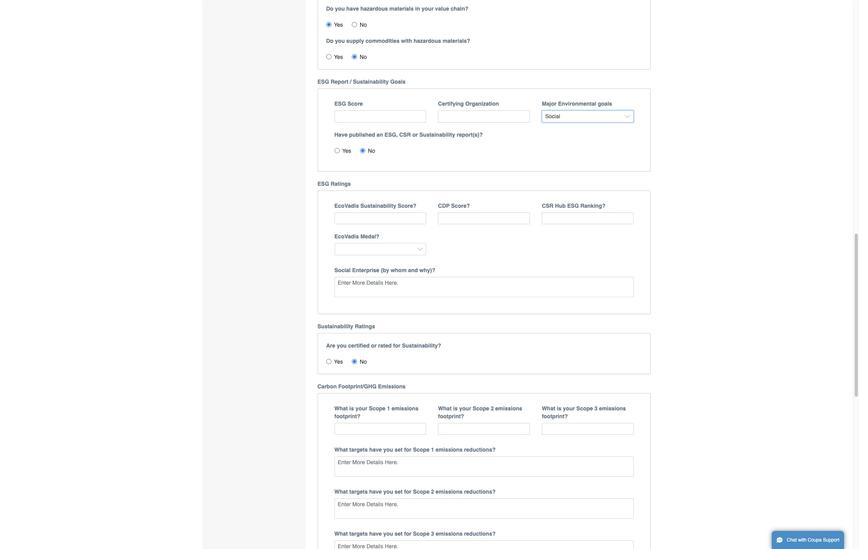 Task type: vqa. For each thing, say whether or not it's contained in the screenshot.
the topmost Ecovadis
yes



Task type: describe. For each thing, give the bounding box(es) containing it.
have published an esg, csr or sustainability report(s)?
[[334, 132, 483, 138]]

goals
[[390, 79, 406, 85]]

support
[[823, 538, 840, 543]]

what is your scope 3 emissions footprint?
[[542, 406, 626, 420]]

What targets have you set for Scope 3 emissions reductions? text field
[[334, 541, 634, 550]]

CSR Hub ESG Ranking? text field
[[542, 213, 634, 225]]

carbon
[[318, 384, 337, 390]]

what for what targets have you set for scope 2 emissions reductions?
[[334, 489, 348, 496]]

ecovadis for ecovadis medal?
[[334, 234, 359, 240]]

emissions up what targets have you set for scope 3 emissions reductions? text field
[[436, 531, 463, 538]]

social
[[334, 267, 351, 274]]

certifying
[[438, 101, 464, 107]]

esg for esg ratings
[[318, 181, 329, 187]]

emissions up what targets have you set for scope 1 emissions reductions? text field
[[436, 447, 463, 454]]

ratings for sustainability ratings
[[355, 324, 375, 330]]

rated
[[378, 343, 392, 349]]

environmental
[[558, 101, 596, 107]]

yes for do you supply commodities with hazardous materials?
[[334, 54, 343, 60]]

ecovadis for ecovadis sustainability score?
[[334, 203, 359, 209]]

esg report / sustainability goals
[[318, 79, 406, 85]]

do for do you have hazardous materials in your value chain?
[[326, 6, 334, 12]]

targets for what targets have you set for scope 2 emissions reductions?
[[349, 489, 368, 496]]

hub
[[555, 203, 566, 209]]

ratings for esg ratings
[[331, 181, 351, 187]]

cdp score?
[[438, 203, 470, 209]]

in
[[415, 6, 420, 12]]

major
[[542, 101, 557, 107]]

organization
[[465, 101, 499, 107]]

set for 2
[[395, 489, 403, 496]]

yes for have published an esg, csr or sustainability report(s)?
[[342, 148, 351, 154]]

why)?
[[420, 267, 435, 274]]

CDP Score? text field
[[438, 213, 530, 225]]

chain?
[[451, 6, 468, 12]]

major environmental goals
[[542, 101, 612, 107]]

for for 2
[[404, 489, 412, 496]]

medal?
[[360, 234, 379, 240]]

materials?
[[443, 38, 470, 44]]

footprint? for what is your scope 1 emissions footprint?
[[334, 414, 360, 420]]

for for 1
[[404, 447, 412, 454]]

report(s)?
[[457, 132, 483, 138]]

ecovadis medal?
[[334, 234, 379, 240]]

are you certified or rated for sustainability?
[[326, 343, 441, 349]]

carbon footprint/ghg emissions
[[318, 384, 406, 390]]

your for what is your scope 3 emissions footprint?
[[563, 406, 575, 412]]

ranking?
[[581, 203, 606, 209]]

commodities
[[366, 38, 400, 44]]

1 vertical spatial 1
[[431, 447, 434, 454]]

your for what is your scope 2 emissions footprint?
[[459, 406, 471, 412]]

certifying organization
[[438, 101, 499, 107]]

no for have
[[360, 22, 367, 28]]

whom
[[391, 267, 407, 274]]

cdp
[[438, 203, 450, 209]]

emissions inside what is your scope 3 emissions footprint?
[[599, 406, 626, 412]]

Certifying Organization text field
[[438, 111, 530, 123]]

certified
[[348, 343, 370, 349]]

emissions up what targets have you set for scope 2 emissions reductions? text box
[[436, 489, 463, 496]]

what for what is your scope 1 emissions footprint?
[[334, 406, 348, 412]]

goals
[[598, 101, 612, 107]]

1 inside what is your scope 1 emissions footprint?
[[387, 406, 390, 412]]

0 vertical spatial hazardous
[[360, 6, 388, 12]]

What targets have you set for Scope 1 emissions reductions? text field
[[334, 457, 634, 478]]

chat with coupa support
[[787, 538, 840, 543]]

0 vertical spatial csr
[[399, 132, 411, 138]]

have for do you have hazardous materials in your value chain?
[[346, 6, 359, 12]]

have for what targets have you set for scope 2 emissions reductions?
[[369, 489, 382, 496]]

footprint? for what is your scope 3 emissions footprint?
[[542, 414, 568, 420]]

materials
[[390, 6, 414, 12]]

1 score? from the left
[[398, 203, 416, 209]]

social enterprise (by whom and why)?
[[334, 267, 435, 274]]

scope inside what is your scope 2 emissions footprint?
[[473, 406, 489, 412]]

chat
[[787, 538, 797, 543]]

ecovadis sustainability score?
[[334, 203, 416, 209]]

reductions? for what targets have you set for scope 3 emissions reductions?
[[464, 531, 496, 538]]

0 horizontal spatial 3
[[431, 531, 434, 538]]

what targets have you set for scope 3 emissions reductions?
[[334, 531, 496, 538]]

3 inside what is your scope 3 emissions footprint?
[[595, 406, 598, 412]]

1 vertical spatial hazardous
[[414, 38, 441, 44]]

reductions? for what targets have you set for scope 2 emissions reductions?
[[464, 489, 496, 496]]

published
[[349, 132, 375, 138]]

no for an
[[368, 148, 375, 154]]

yes for are you certified or rated for sustainability?
[[334, 359, 343, 365]]

yes for do you have hazardous materials in your value chain?
[[334, 22, 343, 28]]



Task type: locate. For each thing, give the bounding box(es) containing it.
3 reductions? from the top
[[464, 531, 496, 538]]

0 vertical spatial 1
[[387, 406, 390, 412]]

reductions?
[[464, 447, 496, 454], [464, 489, 496, 496], [464, 531, 496, 538]]

what
[[334, 406, 348, 412], [438, 406, 452, 412], [542, 406, 555, 412], [334, 447, 348, 454], [334, 489, 348, 496], [334, 531, 348, 538]]

2 horizontal spatial footprint?
[[542, 414, 568, 420]]

1 vertical spatial reductions?
[[464, 489, 496, 496]]

reductions? up what targets have you set for scope 1 emissions reductions? text field
[[464, 447, 496, 454]]

1 do from the top
[[326, 6, 334, 12]]

csr right esg,
[[399, 132, 411, 138]]

2 reductions? from the top
[[464, 489, 496, 496]]

score?
[[398, 203, 416, 209], [451, 203, 470, 209]]

0 vertical spatial targets
[[349, 447, 368, 454]]

sustainability ratings
[[318, 324, 375, 330]]

csr hub esg ranking?
[[542, 203, 606, 209]]

what is your scope 1 emissions footprint?
[[334, 406, 419, 420]]

3 footprint? from the left
[[542, 414, 568, 420]]

have for what targets have you set for scope 3 emissions reductions?
[[369, 531, 382, 538]]

esg ratings
[[318, 181, 351, 187]]

footprint? for what is your scope 2 emissions footprint?
[[438, 414, 464, 420]]

1 vertical spatial ratings
[[355, 324, 375, 330]]

ecovadis down the esg ratings at the left top
[[334, 203, 359, 209]]

1 vertical spatial or
[[371, 343, 377, 349]]

score? up the ecovadis sustainability score? text field
[[398, 203, 416, 209]]

csr
[[399, 132, 411, 138], [542, 203, 554, 209]]

do
[[326, 6, 334, 12], [326, 38, 334, 44]]

1 vertical spatial set
[[395, 489, 403, 496]]

emissions down emissions
[[392, 406, 419, 412]]

is inside what is your scope 3 emissions footprint?
[[557, 406, 562, 412]]

with right chat
[[798, 538, 807, 543]]

EcoVadis Sustainability Score? text field
[[334, 213, 426, 225]]

1 horizontal spatial with
[[798, 538, 807, 543]]

do you have hazardous materials in your value chain?
[[326, 6, 468, 12]]

0 horizontal spatial is
[[349, 406, 354, 412]]

an
[[377, 132, 383, 138]]

what is your scope 2 emissions footprint?
[[438, 406, 522, 420]]

footprint? inside what is your scope 3 emissions footprint?
[[542, 414, 568, 420]]

1 set from the top
[[395, 447, 403, 454]]

2 set from the top
[[395, 489, 403, 496]]

what for what targets have you set for scope 1 emissions reductions?
[[334, 447, 348, 454]]

is
[[349, 406, 354, 412], [453, 406, 458, 412], [557, 406, 562, 412]]

for
[[393, 343, 401, 349], [404, 447, 412, 454], [404, 489, 412, 496], [404, 531, 412, 538]]

score? right "cdp"
[[451, 203, 470, 209]]

0 vertical spatial or
[[412, 132, 418, 138]]

what for what is your scope 2 emissions footprint?
[[438, 406, 452, 412]]

no down certified on the bottom left
[[360, 359, 367, 365]]

set for 1
[[395, 447, 403, 454]]

emissions up what is your scope 3 emissions footprint? text box
[[599, 406, 626, 412]]

2 is from the left
[[453, 406, 458, 412]]

0 horizontal spatial ratings
[[331, 181, 351, 187]]

your for what is your scope 1 emissions footprint?
[[356, 406, 368, 412]]

Social Enterprise (by whom and why)? text field
[[334, 277, 634, 298]]

2 vertical spatial reductions?
[[464, 531, 496, 538]]

what targets have you set for scope 2 emissions reductions?
[[334, 489, 496, 496]]

0 horizontal spatial or
[[371, 343, 377, 349]]

2 vertical spatial set
[[395, 531, 403, 538]]

emissions inside what is your scope 1 emissions footprint?
[[392, 406, 419, 412]]

you
[[335, 6, 345, 12], [335, 38, 345, 44], [337, 343, 347, 349], [383, 447, 393, 454], [383, 489, 393, 496], [383, 531, 393, 538]]

your inside what is your scope 1 emissions footprint?
[[356, 406, 368, 412]]

1
[[387, 406, 390, 412], [431, 447, 434, 454]]

esg score
[[334, 101, 363, 107]]

1 vertical spatial do
[[326, 38, 334, 44]]

or
[[412, 132, 418, 138], [371, 343, 377, 349]]

3 set from the top
[[395, 531, 403, 538]]

1 reductions? from the top
[[464, 447, 496, 454]]

what inside what is your scope 2 emissions footprint?
[[438, 406, 452, 412]]

sustainability
[[353, 79, 389, 85], [420, 132, 455, 138], [360, 203, 396, 209], [318, 324, 353, 330]]

what inside what is your scope 1 emissions footprint?
[[334, 406, 348, 412]]

enterprise
[[352, 267, 379, 274]]

0 horizontal spatial footprint?
[[334, 414, 360, 420]]

1 ecovadis from the top
[[334, 203, 359, 209]]

0 vertical spatial 2
[[491, 406, 494, 412]]

have
[[334, 132, 348, 138]]

sustainability up are on the left
[[318, 324, 353, 330]]

footprint? inside what is your scope 2 emissions footprint?
[[438, 414, 464, 420]]

have
[[346, 6, 359, 12], [369, 447, 382, 454], [369, 489, 382, 496], [369, 531, 382, 538]]

scope
[[369, 406, 386, 412], [473, 406, 489, 412], [577, 406, 593, 412], [413, 447, 430, 454], [413, 489, 430, 496], [413, 531, 430, 538]]

0 vertical spatial 3
[[595, 406, 598, 412]]

emissions
[[378, 384, 406, 390]]

do you supply commodities with hazardous materials?
[[326, 38, 470, 44]]

what targets have you set for scope 1 emissions reductions?
[[334, 447, 496, 454]]

3 is from the left
[[557, 406, 562, 412]]

1 horizontal spatial hazardous
[[414, 38, 441, 44]]

hazardous left materials on the top of the page
[[360, 6, 388, 12]]

2
[[491, 406, 494, 412], [431, 489, 434, 496]]

footprint/ghg
[[338, 384, 377, 390]]

1 horizontal spatial 2
[[491, 406, 494, 412]]

footprint? down footprint/ghg
[[334, 414, 360, 420]]

1 horizontal spatial ratings
[[355, 324, 375, 330]]

ratings
[[331, 181, 351, 187], [355, 324, 375, 330]]

0 horizontal spatial hazardous
[[360, 6, 388, 12]]

0 horizontal spatial 1
[[387, 406, 390, 412]]

with right the commodities
[[401, 38, 412, 44]]

is for what is your scope 3 emissions footprint?
[[557, 406, 562, 412]]

hazardous left materials?
[[414, 38, 441, 44]]

your inside what is your scope 2 emissions footprint?
[[459, 406, 471, 412]]

coupa
[[808, 538, 822, 543]]

reductions? for what targets have you set for scope 1 emissions reductions?
[[464, 447, 496, 454]]

1 vertical spatial ecovadis
[[334, 234, 359, 240]]

for for 3
[[404, 531, 412, 538]]

is inside what is your scope 2 emissions footprint?
[[453, 406, 458, 412]]

2 footprint? from the left
[[438, 414, 464, 420]]

with
[[401, 38, 412, 44], [798, 538, 807, 543]]

set for 3
[[395, 531, 403, 538]]

footprint? inside what is your scope 1 emissions footprint?
[[334, 414, 360, 420]]

reductions? up what targets have you set for scope 2 emissions reductions? text box
[[464, 489, 496, 496]]

1 horizontal spatial 1
[[431, 447, 434, 454]]

your up what is your scope 2 emissions footprint? text field
[[459, 406, 471, 412]]

emissions
[[392, 406, 419, 412], [495, 406, 522, 412], [599, 406, 626, 412], [436, 447, 463, 454], [436, 489, 463, 496], [436, 531, 463, 538]]

1 vertical spatial 3
[[431, 531, 434, 538]]

sustainability up the ecovadis sustainability score? text field
[[360, 203, 396, 209]]

0 vertical spatial set
[[395, 447, 403, 454]]

2 score? from the left
[[451, 203, 470, 209]]

What targets have you set for Scope 2 emissions reductions? text field
[[334, 499, 634, 520]]

1 horizontal spatial score?
[[451, 203, 470, 209]]

hazardous
[[360, 6, 388, 12], [414, 38, 441, 44]]

chat with coupa support button
[[772, 532, 844, 550]]

no down published
[[368, 148, 375, 154]]

targets for what targets have you set for scope 3 emissions reductions?
[[349, 531, 368, 538]]

what for what targets have you set for scope 3 emissions reductions?
[[334, 531, 348, 538]]

are
[[326, 343, 335, 349]]

emissions inside what is your scope 2 emissions footprint?
[[495, 406, 522, 412]]

yes
[[334, 22, 343, 28], [334, 54, 343, 60], [342, 148, 351, 154], [334, 359, 343, 365]]

1 footprint? from the left
[[334, 414, 360, 420]]

1 horizontal spatial 3
[[595, 406, 598, 412]]

no down supply
[[360, 54, 367, 60]]

footprint?
[[334, 414, 360, 420], [438, 414, 464, 420], [542, 414, 568, 420]]

csr left hub
[[542, 203, 554, 209]]

supply
[[346, 38, 364, 44]]

esg for esg score
[[334, 101, 346, 107]]

targets
[[349, 447, 368, 454], [349, 489, 368, 496], [349, 531, 368, 538]]

footprint? up what is your scope 3 emissions footprint? text box
[[542, 414, 568, 420]]

your up what is your scope 3 emissions footprint? text box
[[563, 406, 575, 412]]

0 horizontal spatial csr
[[399, 132, 411, 138]]

is up what is your scope 2 emissions footprint? text field
[[453, 406, 458, 412]]

None radio
[[326, 54, 331, 59], [352, 54, 357, 59], [360, 148, 365, 153], [352, 359, 357, 364], [326, 54, 331, 59], [352, 54, 357, 59], [360, 148, 365, 153], [352, 359, 357, 364]]

0 vertical spatial ecovadis
[[334, 203, 359, 209]]

/
[[350, 79, 352, 85]]

2 inside what is your scope 2 emissions footprint?
[[491, 406, 494, 412]]

1 is from the left
[[349, 406, 354, 412]]

with inside chat with coupa support button
[[798, 538, 807, 543]]

is for what is your scope 2 emissions footprint?
[[453, 406, 458, 412]]

your right in
[[422, 6, 434, 12]]

sustainability left report(s)?
[[420, 132, 455, 138]]

is for what is your scope 1 emissions footprint?
[[349, 406, 354, 412]]

is up what is your scope 3 emissions footprint? text box
[[557, 406, 562, 412]]

sustainability?
[[402, 343, 441, 349]]

1 horizontal spatial csr
[[542, 203, 554, 209]]

what inside what is your scope 3 emissions footprint?
[[542, 406, 555, 412]]

your
[[422, 6, 434, 12], [356, 406, 368, 412], [459, 406, 471, 412], [563, 406, 575, 412]]

is down footprint/ghg
[[349, 406, 354, 412]]

is inside what is your scope 1 emissions footprint?
[[349, 406, 354, 412]]

esg,
[[385, 132, 398, 138]]

no up supply
[[360, 22, 367, 28]]

What is your Scope 3 emissions footprint? text field
[[542, 423, 634, 435]]

1 vertical spatial csr
[[542, 203, 554, 209]]

3 targets from the top
[[349, 531, 368, 538]]

do for do you supply commodities with hazardous materials?
[[326, 38, 334, 44]]

score
[[348, 101, 363, 107]]

or right esg,
[[412, 132, 418, 138]]

1 horizontal spatial or
[[412, 132, 418, 138]]

esg
[[318, 79, 329, 85], [334, 101, 346, 107], [318, 181, 329, 187], [567, 203, 579, 209]]

What is your Scope 1 emissions footprint? text field
[[334, 423, 426, 435]]

what for what is your scope 3 emissions footprint?
[[542, 406, 555, 412]]

set
[[395, 447, 403, 454], [395, 489, 403, 496], [395, 531, 403, 538]]

2 do from the top
[[326, 38, 334, 44]]

sustainability right "/"
[[353, 79, 389, 85]]

targets for what targets have you set for scope 1 emissions reductions?
[[349, 447, 368, 454]]

0 horizontal spatial score?
[[398, 203, 416, 209]]

3
[[595, 406, 598, 412], [431, 531, 434, 538]]

2 ecovadis from the top
[[334, 234, 359, 240]]

0 vertical spatial do
[[326, 6, 334, 12]]

reductions? up what targets have you set for scope 3 emissions reductions? text field
[[464, 531, 496, 538]]

0 horizontal spatial 2
[[431, 489, 434, 496]]

and
[[408, 267, 418, 274]]

ESG Score text field
[[334, 111, 426, 123]]

None radio
[[326, 22, 331, 27], [352, 22, 357, 27], [334, 148, 340, 153], [326, 359, 331, 364], [326, 22, 331, 27], [352, 22, 357, 27], [334, 148, 340, 153], [326, 359, 331, 364]]

value
[[435, 6, 449, 12]]

your inside what is your scope 3 emissions footprint?
[[563, 406, 575, 412]]

esg for esg report / sustainability goals
[[318, 79, 329, 85]]

report
[[331, 79, 348, 85]]

0 vertical spatial with
[[401, 38, 412, 44]]

2 targets from the top
[[349, 489, 368, 496]]

1 targets from the top
[[349, 447, 368, 454]]

or left rated on the left bottom of page
[[371, 343, 377, 349]]

0 vertical spatial ratings
[[331, 181, 351, 187]]

your down "carbon footprint/ghg emissions"
[[356, 406, 368, 412]]

0 horizontal spatial with
[[401, 38, 412, 44]]

ecovadis
[[334, 203, 359, 209], [334, 234, 359, 240]]

emissions up what is your scope 2 emissions footprint? text field
[[495, 406, 522, 412]]

no for supply
[[360, 54, 367, 60]]

1 vertical spatial 2
[[431, 489, 434, 496]]

1 vertical spatial with
[[798, 538, 807, 543]]

scope inside what is your scope 1 emissions footprint?
[[369, 406, 386, 412]]

(by
[[381, 267, 389, 274]]

no for certified
[[360, 359, 367, 365]]

footprint? up what is your scope 2 emissions footprint? text field
[[438, 414, 464, 420]]

1 horizontal spatial footprint?
[[438, 414, 464, 420]]

2 vertical spatial targets
[[349, 531, 368, 538]]

have for what targets have you set for scope 1 emissions reductions?
[[369, 447, 382, 454]]

2 horizontal spatial is
[[557, 406, 562, 412]]

1 horizontal spatial is
[[453, 406, 458, 412]]

no
[[360, 22, 367, 28], [360, 54, 367, 60], [368, 148, 375, 154], [360, 359, 367, 365]]

What is your Scope 2 emissions footprint? text field
[[438, 423, 530, 435]]

1 vertical spatial targets
[[349, 489, 368, 496]]

0 vertical spatial reductions?
[[464, 447, 496, 454]]

scope inside what is your scope 3 emissions footprint?
[[577, 406, 593, 412]]

ecovadis left the medal?
[[334, 234, 359, 240]]



